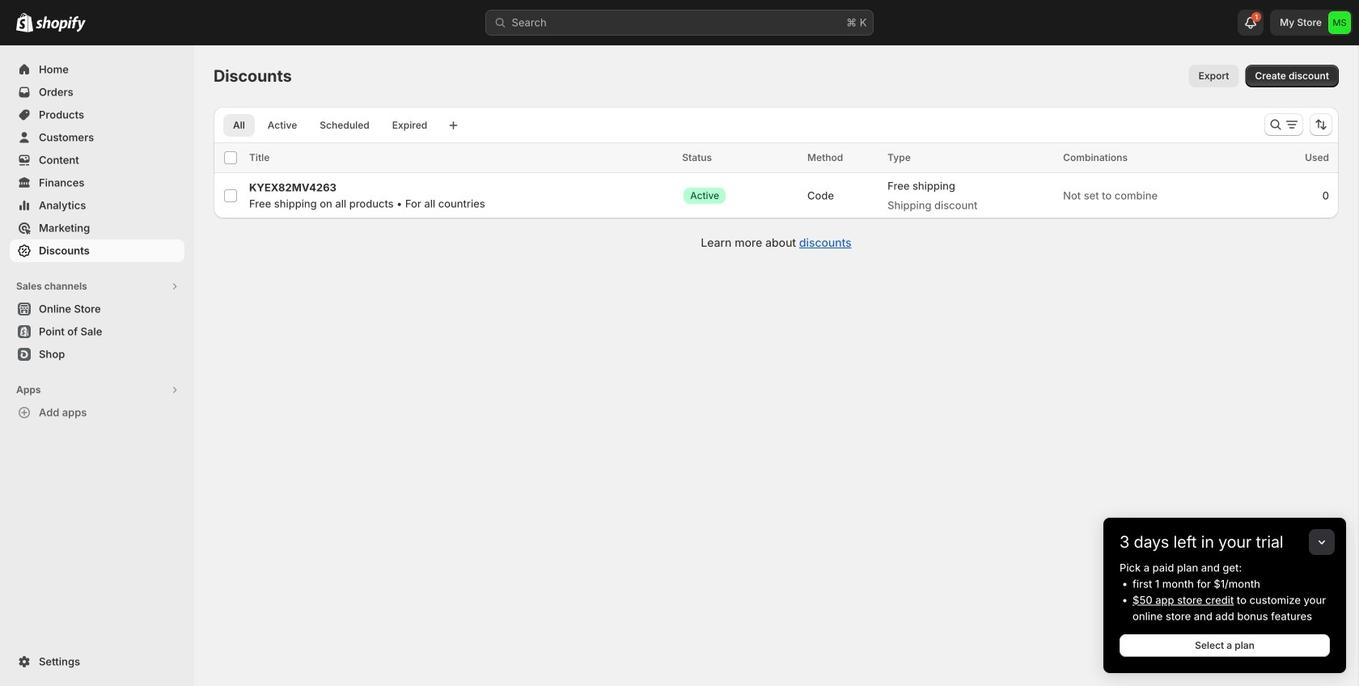 Task type: vqa. For each thing, say whether or not it's contained in the screenshot.
tab list
yes



Task type: describe. For each thing, give the bounding box(es) containing it.
0 horizontal spatial shopify image
[[16, 13, 33, 32]]



Task type: locate. For each thing, give the bounding box(es) containing it.
1 horizontal spatial shopify image
[[36, 16, 86, 32]]

my store image
[[1329, 11, 1352, 34]]

shopify image
[[16, 13, 33, 32], [36, 16, 86, 32]]

tab list
[[220, 113, 441, 137]]



